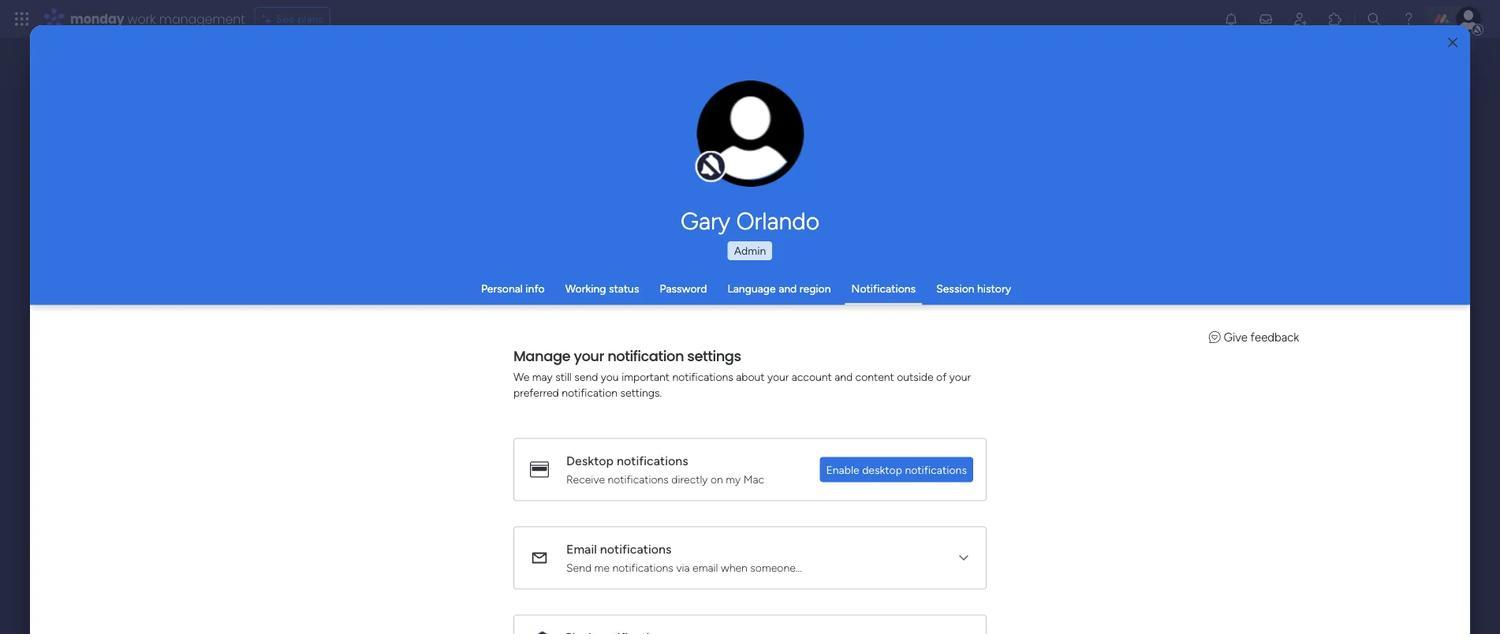 Task type: describe. For each thing, give the bounding box(es) containing it.
account
[[792, 370, 832, 383]]

gary orlando image
[[1456, 6, 1481, 32]]

may
[[532, 370, 553, 383]]

search everything image
[[1366, 11, 1382, 27]]

directly
[[672, 472, 708, 486]]

password link
[[660, 282, 707, 295]]

0 horizontal spatial your
[[574, 346, 604, 366]]

inbox image
[[1258, 11, 1274, 27]]

notifications left via
[[613, 560, 674, 574]]

monday work management
[[70, 10, 245, 28]]

work
[[127, 10, 156, 28]]

desktop
[[566, 453, 614, 468]]

region
[[800, 282, 831, 295]]

status
[[609, 282, 639, 295]]

email
[[566, 542, 597, 557]]

see
[[276, 12, 295, 26]]

notifications up "me"
[[600, 542, 672, 557]]

about
[[736, 370, 765, 383]]

of
[[936, 370, 947, 383]]

working
[[565, 282, 606, 295]]

notifications
[[852, 282, 916, 295]]

receive
[[566, 472, 605, 486]]

give feedback
[[1224, 330, 1300, 344]]

enable
[[826, 463, 860, 476]]

see plans
[[276, 12, 324, 26]]

give feedback link
[[1209, 330, 1300, 344]]

apps image
[[1328, 11, 1343, 27]]

notifications inside manage your notification settings we may still send you important notifications about your account and content outside of your preferred notification settings.
[[672, 370, 734, 383]]

see plans button
[[255, 7, 331, 31]]

admin
[[734, 244, 766, 258]]

settings
[[687, 346, 741, 366]]

preferred
[[514, 385, 559, 399]]

gary orlando button
[[533, 207, 967, 235]]

someone...
[[750, 560, 802, 574]]

enable desktop notifications button
[[820, 457, 973, 482]]

notifications link
[[852, 282, 916, 295]]

content
[[856, 370, 894, 383]]

gary orlando dialog
[[30, 25, 1470, 634]]

outside
[[897, 370, 934, 383]]

picture
[[735, 155, 767, 168]]

management
[[159, 10, 245, 28]]

session history link
[[936, 282, 1011, 295]]

change profile picture button
[[697, 80, 804, 188]]

important
[[622, 370, 670, 383]]

personal info link
[[481, 282, 545, 295]]

change
[[717, 142, 753, 155]]

session
[[936, 282, 975, 295]]

language and region
[[728, 282, 831, 295]]



Task type: vqa. For each thing, say whether or not it's contained in the screenshot.
first dapulse dropdown down arrow ICON from the bottom of the page
no



Task type: locate. For each thing, give the bounding box(es) containing it.
notifications image
[[1224, 11, 1239, 27]]

mac
[[744, 472, 764, 486]]

and
[[779, 282, 797, 295], [835, 370, 853, 383]]

language
[[728, 282, 776, 295]]

change profile picture
[[717, 142, 784, 168]]

1 horizontal spatial your
[[768, 370, 789, 383]]

notification down send
[[562, 385, 618, 399]]

profile
[[755, 142, 784, 155]]

desktop notifications receive notifications directly on my mac
[[566, 453, 764, 486]]

notifications down settings
[[672, 370, 734, 383]]

email
[[693, 560, 718, 574]]

and left region on the right top
[[779, 282, 797, 295]]

notification
[[608, 346, 684, 366], [562, 385, 618, 399]]

0 vertical spatial and
[[779, 282, 797, 295]]

2 horizontal spatial your
[[950, 370, 971, 383]]

0 vertical spatial notification
[[608, 346, 684, 366]]

my
[[726, 472, 741, 486]]

when
[[721, 560, 748, 574]]

notifications
[[672, 370, 734, 383], [617, 453, 689, 468], [905, 463, 967, 476], [608, 472, 669, 486], [600, 542, 672, 557], [613, 560, 674, 574]]

info
[[526, 282, 545, 295]]

gary orlando
[[681, 207, 820, 235]]

1 vertical spatial and
[[835, 370, 853, 383]]

your
[[574, 346, 604, 366], [768, 370, 789, 383], [950, 370, 971, 383]]

your right of
[[950, 370, 971, 383]]

password
[[660, 282, 707, 295]]

history
[[977, 282, 1011, 295]]

manage your notification settings we may still send you important notifications about your account and content outside of your preferred notification settings.
[[514, 346, 971, 399]]

1 vertical spatial notification
[[562, 385, 618, 399]]

close image
[[1448, 37, 1458, 48]]

notification up important
[[608, 346, 684, 366]]

invite members image
[[1293, 11, 1309, 27]]

send
[[575, 370, 598, 383]]

we
[[514, 370, 530, 383]]

on
[[711, 472, 723, 486]]

email notifications send me notifications via email when someone...
[[566, 542, 802, 574]]

you
[[601, 370, 619, 383]]

0 horizontal spatial and
[[779, 282, 797, 295]]

notifications right desktop
[[905, 463, 967, 476]]

notifications left directly
[[608, 472, 669, 486]]

working status link
[[565, 282, 639, 295]]

orlando
[[736, 207, 820, 235]]

via
[[676, 560, 690, 574]]

select product image
[[14, 11, 30, 27]]

your up send
[[574, 346, 604, 366]]

monday
[[70, 10, 124, 28]]

working status
[[565, 282, 639, 295]]

help image
[[1401, 11, 1417, 27]]

settings.
[[621, 385, 662, 399]]

me
[[595, 560, 610, 574]]

still
[[555, 370, 572, 383]]

language and region link
[[728, 282, 831, 295]]

and left content
[[835, 370, 853, 383]]

plans
[[297, 12, 324, 26]]

desktop
[[862, 463, 902, 476]]

send
[[566, 560, 592, 574]]

v2 user feedback image
[[1209, 330, 1221, 344]]

give
[[1224, 330, 1248, 344]]

gary
[[681, 207, 730, 235]]

notifications inside button
[[905, 463, 967, 476]]

1 horizontal spatial and
[[835, 370, 853, 383]]

notifications up directly
[[617, 453, 689, 468]]

enable desktop notifications
[[826, 463, 967, 476]]

session history
[[936, 282, 1011, 295]]

your right about
[[768, 370, 789, 383]]

personal
[[481, 282, 523, 295]]

and inside manage your notification settings we may still send you important notifications about your account and content outside of your preferred notification settings.
[[835, 370, 853, 383]]

manage
[[514, 346, 571, 366]]

feedback
[[1251, 330, 1300, 344]]

personal info
[[481, 282, 545, 295]]



